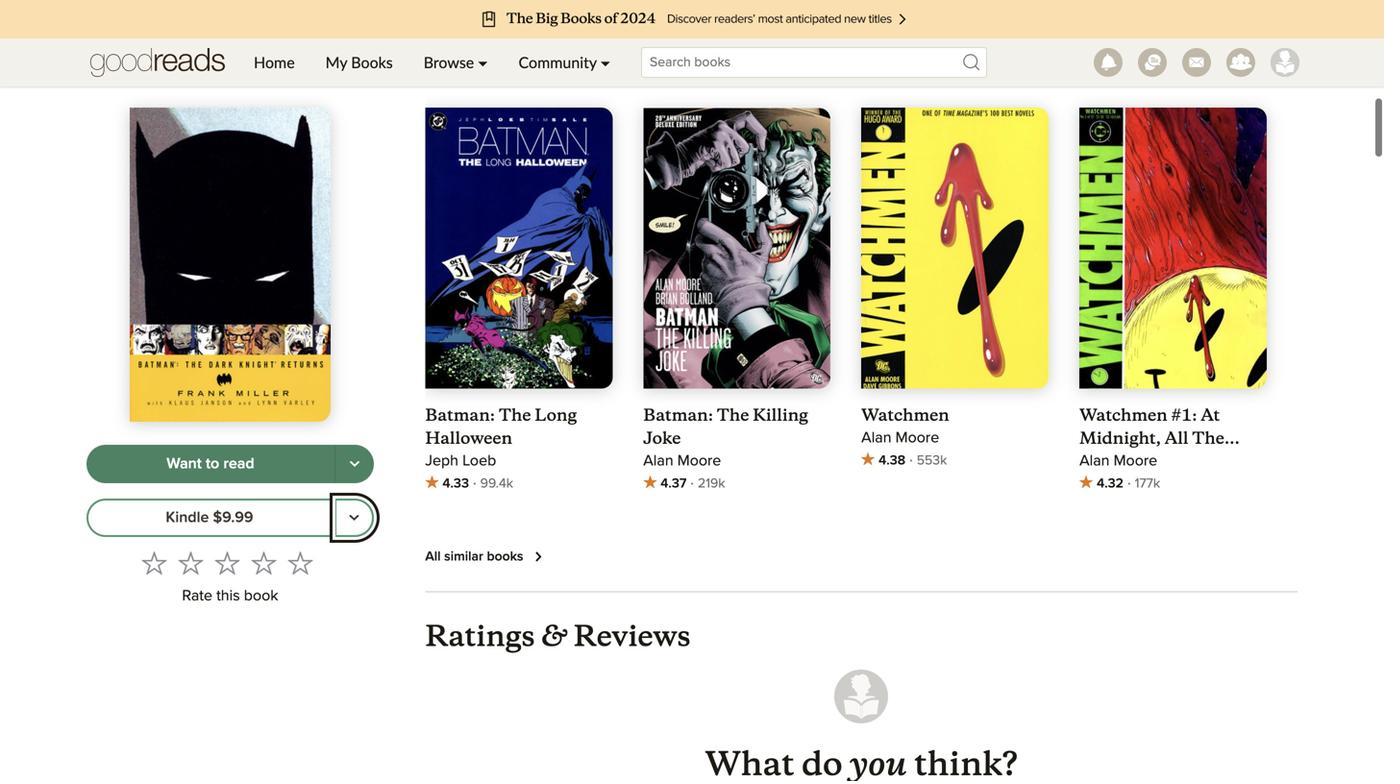 Task type: describe. For each thing, give the bounding box(es) containing it.
batman: the killing joke alan moore
[[643, 405, 808, 469]]

177k
[[1135, 477, 1161, 491]]

browse ▾
[[424, 53, 488, 72]]

ratings
[[425, 618, 535, 655]]

to
[[206, 457, 219, 472]]

all inside watchmen #1: at midnight, all the agents…
[[1165, 428, 1189, 449]]

4.38
[[879, 454, 906, 468]]

watchmen for alan
[[862, 405, 950, 426]]

4.33 stars, 99.4 thousand ratings figure
[[425, 472, 613, 496]]

long
[[535, 405, 577, 426]]

at
[[1201, 405, 1220, 426]]

rate 2 out of 5 image
[[178, 551, 203, 576]]

99.4k
[[480, 477, 513, 491]]

my books link
[[310, 38, 408, 87]]

the for long
[[499, 405, 531, 426]]

$9.99
[[213, 510, 253, 526]]

rate 4 out of 5 image
[[251, 551, 276, 576]]

batman: the long halloween jeph loeb
[[425, 405, 577, 469]]

readers
[[425, 55, 508, 81]]

killing
[[753, 405, 808, 426]]

joke
[[643, 428, 681, 449]]

readers also enjoyed
[[425, 51, 633, 81]]

midnight,
[[1080, 428, 1161, 449]]

4.37
[[661, 477, 687, 491]]

book cover image for watchmen #1: at midnight, all the agents…
[[1080, 108, 1267, 400]]

4.33
[[443, 477, 469, 491]]

▾ for browse ▾
[[478, 53, 488, 72]]

#1:
[[1171, 405, 1197, 426]]

want to read button
[[87, 445, 335, 484]]

alan inside watchmen alan moore
[[862, 431, 892, 446]]

loeb
[[463, 454, 496, 469]]

2 horizontal spatial alan
[[1080, 454, 1110, 469]]

book
[[244, 589, 278, 604]]

alan moore
[[1080, 454, 1158, 469]]

▾ for community ▾
[[601, 53, 611, 72]]

rate this book
[[182, 589, 278, 604]]

4.32
[[1097, 477, 1124, 491]]

book cover image for batman: the long halloween
[[425, 108, 613, 401]]

book cover image for watchmen
[[862, 108, 1049, 390]]

community
[[519, 53, 597, 72]]

rate 5 out of 5 image
[[288, 551, 313, 576]]

&
[[542, 613, 567, 655]]

moore inside batman: the killing joke alan moore
[[678, 454, 721, 469]]



Task type: vqa. For each thing, say whether or not it's contained in the screenshot.
Ratings & Reviews
yes



Task type: locate. For each thing, give the bounding box(es) containing it.
watchmen inside watchmen #1: at midnight, all the agents…
[[1080, 405, 1168, 426]]

0 horizontal spatial moore
[[678, 454, 721, 469]]

agents…
[[1080, 451, 1152, 472]]

all
[[1165, 428, 1189, 449], [425, 550, 441, 564]]

all left similar
[[425, 550, 441, 564]]

read
[[223, 457, 254, 472]]

0 horizontal spatial ▾
[[478, 53, 488, 72]]

batman: inside the batman: the long halloween jeph loeb
[[425, 405, 495, 426]]

Search by book title or ISBN text field
[[641, 47, 987, 78]]

community ▾
[[519, 53, 611, 72]]

the for killing
[[717, 405, 749, 426]]

all down the '#1:'
[[1165, 428, 1189, 449]]

enjoyed
[[555, 55, 633, 81]]

watchmen
[[862, 405, 950, 426], [1080, 405, 1168, 426]]

books
[[351, 53, 393, 72]]

0 vertical spatial all
[[1165, 428, 1189, 449]]

ratings & reviews
[[425, 613, 691, 655]]

the
[[499, 405, 531, 426], [717, 405, 749, 426], [1192, 428, 1225, 449]]

1 horizontal spatial watchmen
[[1080, 405, 1168, 426]]

moore inside watchmen alan moore
[[896, 431, 940, 446]]

3 book cover image from the left
[[1080, 108, 1267, 400]]

219k
[[698, 477, 725, 491]]

1 vertical spatial all
[[425, 550, 441, 564]]

watchmen alan moore
[[862, 405, 950, 446]]

1 horizontal spatial batman:
[[643, 405, 713, 426]]

1 ▾ from the left
[[478, 53, 488, 72]]

batman: up "halloween"
[[425, 405, 495, 426]]

moore
[[896, 431, 940, 446], [678, 454, 721, 469], [1114, 454, 1158, 469]]

browse
[[424, 53, 474, 72]]

the down at
[[1192, 428, 1225, 449]]

batman:
[[425, 405, 495, 426], [643, 405, 713, 426]]

1 horizontal spatial moore
[[896, 431, 940, 446]]

2 book cover image from the left
[[862, 108, 1049, 390]]

home image
[[90, 38, 225, 87]]

book cover image
[[425, 108, 613, 401], [862, 108, 1049, 390], [1080, 108, 1267, 400], [643, 108, 831, 389]]

rate
[[182, 589, 212, 604]]

0 horizontal spatial alan
[[643, 454, 674, 469]]

watchmen for #1:
[[1080, 405, 1168, 426]]

moore up 553k
[[896, 431, 940, 446]]

0 horizontal spatial profile image for ruby anderson. image
[[835, 670, 889, 724]]

batman: for joke
[[643, 405, 713, 426]]

553k
[[917, 454, 947, 468]]

my
[[326, 53, 347, 72]]

rating 0 out of 5 group
[[136, 545, 319, 582]]

the inside the batman: the long halloween jeph loeb
[[499, 405, 531, 426]]

watchmen #1: at midnight, all the agents…
[[1080, 405, 1225, 472]]

▾ right the browse
[[478, 53, 488, 72]]

batman: for halloween
[[425, 405, 495, 426]]

1 vertical spatial profile image for ruby anderson. image
[[835, 670, 889, 724]]

halloween
[[425, 428, 513, 449]]

reviews
[[574, 618, 691, 655]]

batman: up joke
[[643, 405, 713, 426]]

want
[[167, 457, 202, 472]]

rate this book element
[[87, 545, 374, 611]]

home
[[254, 53, 295, 72]]

1 horizontal spatial profile image for ruby anderson. image
[[1271, 48, 1300, 77]]

the left the long
[[499, 405, 531, 426]]

1 horizontal spatial all
[[1165, 428, 1189, 449]]

profile image for ruby anderson. image
[[1271, 48, 1300, 77], [835, 670, 889, 724]]

watchmen up midnight,
[[1080, 405, 1168, 426]]

4.32 stars, 177 thousand ratings figure
[[1080, 472, 1267, 496]]

browse ▾ link
[[408, 38, 503, 87]]

books
[[487, 550, 523, 564]]

all similar books
[[425, 550, 523, 564]]

0 vertical spatial profile image for ruby anderson. image
[[1271, 48, 1300, 77]]

rate 3 out of 5 image
[[215, 551, 240, 576]]

4 book cover image from the left
[[643, 108, 831, 389]]

moore up 219k
[[678, 454, 721, 469]]

2 horizontal spatial the
[[1192, 428, 1225, 449]]

moore up 177k
[[1114, 454, 1158, 469]]

all inside 'link'
[[425, 550, 441, 564]]

2 horizontal spatial moore
[[1114, 454, 1158, 469]]

4.38 stars, 553 thousand ratings figure
[[862, 449, 1049, 472]]

2 ▾ from the left
[[601, 53, 611, 72]]

alan up the 4.32
[[1080, 454, 1110, 469]]

1 horizontal spatial ▾
[[601, 53, 611, 72]]

the inside batman: the killing joke alan moore
[[717, 405, 749, 426]]

2 watchmen from the left
[[1080, 405, 1168, 426]]

0 horizontal spatial watchmen
[[862, 405, 950, 426]]

alan
[[862, 431, 892, 446], [643, 454, 674, 469], [1080, 454, 1110, 469]]

rate 1 out of 5 image
[[142, 551, 167, 576]]

watchmen up 4.38
[[862, 405, 950, 426]]

alan inside batman: the killing joke alan moore
[[643, 454, 674, 469]]

kindle $9.99
[[166, 510, 253, 526]]

kindle $9.99 link
[[87, 499, 335, 537]]

home link
[[238, 38, 310, 87]]

1 horizontal spatial alan
[[862, 431, 892, 446]]

all similar books link
[[425, 546, 550, 569]]

jeph
[[425, 454, 459, 469]]

this
[[216, 589, 240, 604]]

1 horizontal spatial the
[[717, 405, 749, 426]]

want to read
[[167, 457, 254, 472]]

▾ right community
[[601, 53, 611, 72]]

0 horizontal spatial the
[[499, 405, 531, 426]]

0 horizontal spatial batman:
[[425, 405, 495, 426]]

batman: inside batman: the killing joke alan moore
[[643, 405, 713, 426]]

alan up 4.38
[[862, 431, 892, 446]]

my books
[[326, 53, 393, 72]]

None search field
[[626, 47, 1003, 78]]

similar
[[444, 550, 483, 564]]

the inside watchmen #1: at midnight, all the agents…
[[1192, 428, 1225, 449]]

book cover image for batman: the killing joke
[[643, 108, 831, 389]]

2 batman: from the left
[[643, 405, 713, 426]]

0 horizontal spatial all
[[425, 550, 441, 564]]

1 watchmen from the left
[[862, 405, 950, 426]]

also
[[512, 51, 551, 81]]

kindle
[[166, 510, 209, 526]]

community ▾ link
[[503, 38, 626, 87]]

4.37 stars, 219 thousand ratings figure
[[643, 472, 831, 496]]

▾ inside "link"
[[601, 53, 611, 72]]

▾
[[478, 53, 488, 72], [601, 53, 611, 72]]

1 batman: from the left
[[425, 405, 495, 426]]

1 book cover image from the left
[[425, 108, 613, 401]]

alan down joke
[[643, 454, 674, 469]]

the left killing
[[717, 405, 749, 426]]



